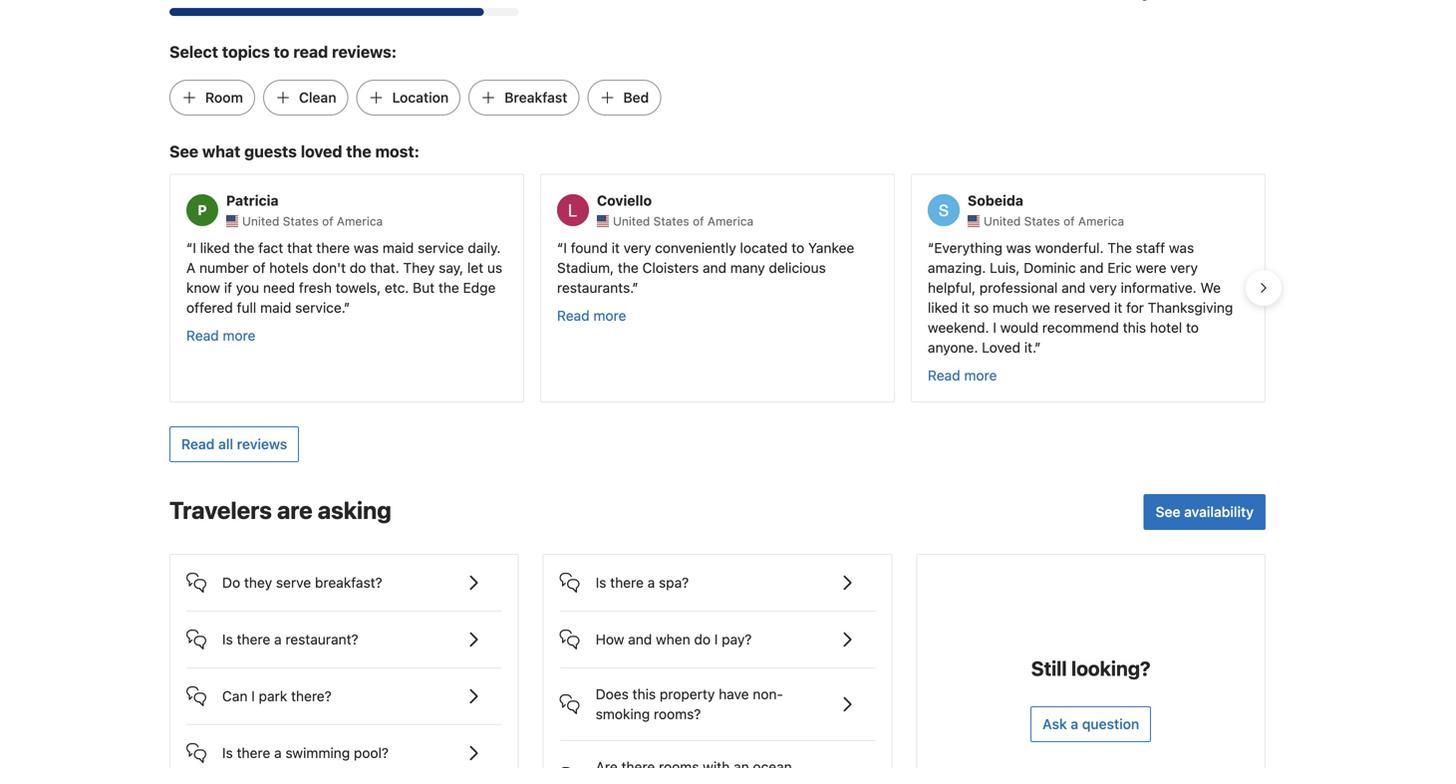 Task type: describe. For each thing, give the bounding box(es) containing it.
location
[[392, 89, 449, 105]]

it inside " i found it very conveniently located to yankee stadium, the cloisters and many delicious restaurants.
[[612, 240, 620, 256]]

property
[[660, 686, 715, 702]]

still looking?
[[1031, 657, 1151, 680]]

very inside " i found it very conveniently located to yankee stadium, the cloisters and many delicious restaurants.
[[624, 240, 651, 256]]

bed
[[623, 89, 649, 105]]

is for is there a restaurant?
[[222, 631, 233, 648]]

united states of america image for sobeida
[[968, 215, 980, 227]]

travelers are asking
[[169, 496, 391, 524]]

room
[[205, 89, 243, 105]]

serve
[[276, 574, 311, 591]]

ask a question
[[1043, 716, 1139, 732]]

america for that
[[337, 214, 383, 228]]

do they serve breakfast? button
[[186, 555, 502, 595]]

a for is there a swimming pool?
[[274, 745, 282, 761]]

does this property have non- smoking rooms? button
[[560, 669, 875, 724]]

rooms?
[[654, 706, 701, 722]]

pool?
[[354, 745, 389, 761]]

of for fact
[[322, 214, 333, 228]]

does this property have non- smoking rooms?
[[596, 686, 783, 722]]

anyone.
[[928, 339, 978, 356]]

clean
[[299, 89, 336, 105]]

how and when do i pay?
[[596, 631, 752, 648]]

weekend.
[[928, 319, 989, 336]]

service
[[418, 240, 464, 256]]

know
[[186, 279, 220, 296]]

a for is there a spa?
[[648, 574, 655, 591]]

number
[[199, 259, 249, 276]]

" for " everything was wonderful. the staff was amazing. luis, dominic and eric were very helpful, professional and very informative. we liked it so much we reserved it for thanksgiving weekend. i would recommend this hotel to anyone. loved it.
[[928, 240, 934, 256]]

read more button for i liked the fact that there was maid service daily. a number of hotels don't do that.  they say, let us know if you need fresh towels, etc.  but the edge offered full maid service.
[[186, 326, 256, 346]]

there for is there a spa?
[[610, 574, 644, 591]]

for
[[1126, 299, 1144, 316]]

fact
[[258, 240, 283, 256]]

spa?
[[659, 574, 689, 591]]

i for " i found it very conveniently located to yankee stadium, the cloisters and many delicious restaurants.
[[563, 240, 567, 256]]

" everything was wonderful. the staff was amazing. luis, dominic and eric were very helpful, professional and very informative. we liked it so much we reserved it for thanksgiving weekend. i would recommend this hotel to anyone. loved it.
[[928, 240, 1233, 356]]

luis,
[[990, 259, 1020, 276]]

and up reserved
[[1062, 279, 1086, 296]]

" i found it very conveniently located to yankee stadium, the cloisters and many delicious restaurants.
[[557, 240, 854, 296]]

recommend
[[1042, 319, 1119, 336]]

can i park there?
[[222, 688, 332, 704]]

the left fact
[[234, 240, 255, 256]]

much
[[993, 299, 1028, 316]]

do inside " i liked the fact that there was maid service daily. a number of hotels don't do that.  they say, let us know if you need fresh towels, etc.  but the edge offered full maid service.
[[350, 259, 366, 276]]

say,
[[439, 259, 464, 276]]

patricia
[[226, 192, 279, 209]]

breakfast
[[504, 89, 567, 105]]

that
[[287, 240, 313, 256]]

i inside " everything was wonderful. the staff was amazing. luis, dominic and eric were very helpful, professional and very informative. we liked it so much we reserved it for thanksgiving weekend. i would recommend this hotel to anyone. loved it.
[[993, 319, 997, 336]]

restaurants.
[[557, 279, 632, 296]]

of for very
[[693, 214, 704, 228]]

read for " i found it very conveniently located to yankee stadium, the cloisters and many delicious restaurants.
[[557, 307, 590, 324]]

yankee
[[808, 240, 854, 256]]

dominic
[[1024, 259, 1076, 276]]

is there a restaurant?
[[222, 631, 358, 648]]

is for is there a swimming pool?
[[222, 745, 233, 761]]

guests
[[244, 142, 297, 161]]

most:
[[375, 142, 420, 161]]

states for patricia
[[283, 214, 319, 228]]

you
[[236, 279, 259, 296]]

this inside does this property have non- smoking rooms?
[[632, 686, 656, 702]]

but
[[413, 279, 435, 296]]

stadium,
[[557, 259, 614, 276]]

daily.
[[468, 240, 501, 256]]

let
[[467, 259, 483, 276]]

ask
[[1043, 716, 1067, 732]]

can i park there? button
[[186, 669, 502, 708]]

read more for " i liked the fact that there was maid service daily. a number of hotels don't do that.  they say, let us know if you need fresh towels, etc.  but the edge offered full maid service.
[[186, 327, 256, 344]]

don't
[[312, 259, 346, 276]]

ask a question button
[[1031, 706, 1151, 742]]

service.
[[295, 299, 344, 316]]

thanksgiving
[[1148, 299, 1233, 316]]

2 horizontal spatial very
[[1170, 259, 1198, 276]]

see what guests loved the most:
[[169, 142, 420, 161]]

fresh
[[299, 279, 332, 296]]

read all reviews button
[[169, 426, 299, 462]]

read for " i liked the fact that there was maid service daily. a number of hotels don't do that.  they say, let us know if you need fresh towels, etc.  but the edge offered full maid service.
[[186, 327, 219, 344]]

of inside " i liked the fact that there was maid service daily. a number of hotels don't do that.  they say, let us know if you need fresh towels, etc.  but the edge offered full maid service.
[[253, 259, 266, 276]]

looking?
[[1071, 657, 1151, 680]]

1 horizontal spatial it
[[962, 299, 970, 316]]

see for see availability
[[1156, 504, 1181, 520]]

united states of america for sobeida
[[984, 214, 1124, 228]]

sobeida
[[968, 192, 1024, 209]]

read more button for everything was wonderful. the staff was amazing. luis, dominic and eric were very helpful, professional and very informative. we liked it so much we reserved it for thanksgiving weekend. i would recommend this hotel to anyone. loved it.
[[928, 366, 997, 386]]

all
[[218, 436, 233, 452]]

liked inside " everything was wonderful. the staff was amazing. luis, dominic and eric were very helpful, professional and very informative. we liked it so much we reserved it for thanksgiving weekend. i would recommend this hotel to anyone. loved it.
[[928, 299, 958, 316]]

many
[[730, 259, 765, 276]]

reviews
[[237, 436, 287, 452]]

select topics to read reviews:
[[169, 42, 397, 61]]

is there a spa?
[[596, 574, 689, 591]]

smoking
[[596, 706, 650, 722]]

united states of america image for coviello
[[597, 215, 609, 227]]

1 vertical spatial maid
[[260, 299, 291, 316]]

eric
[[1108, 259, 1132, 276]]

america for staff
[[1078, 214, 1124, 228]]

swimming
[[285, 745, 350, 761]]

there inside " i liked the fact that there was maid service daily. a number of hotels don't do that.  they say, let us know if you need fresh towels, etc.  but the edge offered full maid service.
[[316, 240, 350, 256]]

2 vertical spatial very
[[1089, 279, 1117, 296]]

non-
[[753, 686, 783, 702]]

edge
[[463, 279, 496, 296]]

they
[[403, 259, 435, 276]]

the
[[1108, 240, 1132, 256]]

wonderful.
[[1035, 240, 1104, 256]]

2 was from the left
[[1006, 240, 1031, 256]]

so
[[974, 299, 989, 316]]

what
[[202, 142, 241, 161]]

united for patricia
[[242, 214, 279, 228]]

i for " i liked the fact that there was maid service daily. a number of hotels don't do that.  they say, let us know if you need fresh towels, etc.  but the edge offered full maid service.
[[193, 240, 196, 256]]

" for professional
[[1035, 339, 1041, 356]]

located
[[740, 240, 788, 256]]

us
[[487, 259, 502, 276]]



Task type: locate. For each thing, give the bounding box(es) containing it.
more
[[593, 307, 626, 324], [223, 327, 256, 344], [964, 367, 997, 384]]

more down full
[[223, 327, 256, 344]]

1 " from the left
[[186, 240, 193, 256]]

0 vertical spatial "
[[632, 279, 639, 296]]

3 was from the left
[[1169, 240, 1194, 256]]

1 horizontal spatial to
[[792, 240, 804, 256]]

1 was from the left
[[354, 240, 379, 256]]

very down eric
[[1089, 279, 1117, 296]]

1 horizontal spatial read more button
[[557, 306, 626, 326]]

0 vertical spatial is
[[596, 574, 606, 591]]

this down for
[[1123, 319, 1146, 336]]

to inside " i found it very conveniently located to yankee stadium, the cloisters and many delicious restaurants.
[[792, 240, 804, 256]]

this inside " everything was wonderful. the staff was amazing. luis, dominic and eric were very helpful, professional and very informative. we liked it so much we reserved it for thanksgiving weekend. i would recommend this hotel to anyone. loved it.
[[1123, 319, 1146, 336]]

1 horizontal spatial read more
[[557, 307, 626, 324]]

united states of america image for patricia
[[226, 215, 238, 227]]

p
[[198, 202, 207, 218]]

1 vertical spatial see
[[1156, 504, 1181, 520]]

the right loved
[[346, 142, 371, 161]]

there?
[[291, 688, 332, 704]]

3 " from the left
[[928, 240, 934, 256]]

1 horizontal spatial america
[[708, 214, 754, 228]]

" up "amazing."
[[928, 240, 934, 256]]

breakfast?
[[315, 574, 382, 591]]

read more
[[557, 307, 626, 324], [186, 327, 256, 344], [928, 367, 997, 384]]

is there a restaurant? button
[[186, 612, 502, 652]]

there for is there a restaurant?
[[237, 631, 270, 648]]

1 horizontal spatial united states of america
[[613, 214, 754, 228]]

2 horizontal spatial was
[[1169, 240, 1194, 256]]

1 vertical spatial liked
[[928, 299, 958, 316]]

" for restaurants.
[[632, 279, 639, 296]]

towels,
[[336, 279, 381, 296]]

united for coviello
[[613, 214, 650, 228]]

united for sobeida
[[984, 214, 1021, 228]]

do up towels,
[[350, 259, 366, 276]]

travelers
[[169, 496, 272, 524]]

0 horizontal spatial see
[[169, 142, 198, 161]]

do
[[350, 259, 366, 276], [694, 631, 711, 648]]

is
[[596, 574, 606, 591], [222, 631, 233, 648], [222, 745, 233, 761]]

1 horizontal spatial "
[[557, 240, 563, 256]]

it left for
[[1114, 299, 1122, 316]]

0 vertical spatial more
[[593, 307, 626, 324]]

conveniently
[[655, 240, 736, 256]]

1 horizontal spatial united states of america image
[[597, 215, 609, 227]]

states up wonderful.
[[1024, 214, 1060, 228]]

2 america from the left
[[708, 214, 754, 228]]

found
[[571, 240, 608, 256]]

of up conveniently
[[693, 214, 704, 228]]

do they serve breakfast?
[[222, 574, 382, 591]]

" inside " i liked the fact that there was maid service daily. a number of hotels don't do that.  they say, let us know if you need fresh towels, etc.  but the edge offered full maid service.
[[186, 240, 193, 256]]

read down offered
[[186, 327, 219, 344]]

i up 'a' on the top
[[193, 240, 196, 256]]

1 states from the left
[[283, 214, 319, 228]]

would
[[1000, 319, 1039, 336]]

1 vertical spatial very
[[1170, 259, 1198, 276]]

2 horizontal spatial more
[[964, 367, 997, 384]]

i
[[193, 240, 196, 256], [563, 240, 567, 256], [993, 319, 997, 336], [714, 631, 718, 648], [251, 688, 255, 704]]

staff
[[1136, 240, 1165, 256]]

question
[[1082, 716, 1139, 732]]

i inside " i found it very conveniently located to yankee stadium, the cloisters and many delicious restaurants.
[[563, 240, 567, 256]]

very up "informative."
[[1170, 259, 1198, 276]]

loved
[[301, 142, 342, 161]]

1 horizontal spatial states
[[653, 214, 689, 228]]

2 horizontal spatial united
[[984, 214, 1021, 228]]

read more button down offered
[[186, 326, 256, 346]]

1 horizontal spatial was
[[1006, 240, 1031, 256]]

to inside " everything was wonderful. the staff was amazing. luis, dominic and eric were very helpful, professional and very informative. we liked it so much we reserved it for thanksgiving weekend. i would recommend this hotel to anyone. loved it.
[[1186, 319, 1199, 336]]

3 america from the left
[[1078, 214, 1124, 228]]

is inside button
[[222, 745, 233, 761]]

1 horizontal spatial maid
[[383, 240, 414, 256]]

read all reviews
[[181, 436, 287, 452]]

0 horizontal spatial read more button
[[186, 326, 256, 346]]

2 vertical spatial more
[[964, 367, 997, 384]]

2 united states of america from the left
[[613, 214, 754, 228]]

hotel
[[1150, 319, 1182, 336]]

of for the
[[1064, 214, 1075, 228]]

they
[[244, 574, 272, 591]]

the inside " i found it very conveniently located to yankee stadium, the cloisters and many delicious restaurants.
[[618, 259, 639, 276]]

0 horizontal spatial liked
[[200, 240, 230, 256]]

of up wonderful.
[[1064, 214, 1075, 228]]

was inside " i liked the fact that there was maid service daily. a number of hotels don't do that.  they say, let us know if you need fresh towels, etc.  but the edge offered full maid service.
[[354, 240, 379, 256]]

do right when
[[694, 631, 711, 648]]

are
[[277, 496, 313, 524]]

liked up the number
[[200, 240, 230, 256]]

can
[[222, 688, 248, 704]]

of up you
[[253, 259, 266, 276]]

0 horizontal spatial states
[[283, 214, 319, 228]]

need
[[263, 279, 295, 296]]

0 vertical spatial this
[[1123, 319, 1146, 336]]

more for " i liked the fact that there was maid service daily. a number of hotels don't do that.  they say, let us know if you need fresh towels, etc.  but the edge offered full maid service.
[[223, 327, 256, 344]]

america for conveniently
[[708, 214, 754, 228]]

more for " i found it very conveniently located to yankee stadium, the cloisters and many delicious restaurants.
[[593, 307, 626, 324]]

1 vertical spatial do
[[694, 631, 711, 648]]

see left availability
[[1156, 504, 1181, 520]]

this
[[1123, 319, 1146, 336], [632, 686, 656, 702]]

1 horizontal spatial this
[[1123, 319, 1146, 336]]

and inside button
[[628, 631, 652, 648]]

0 vertical spatial very
[[624, 240, 651, 256]]

there up don't
[[316, 240, 350, 256]]

read left all
[[181, 436, 215, 452]]

how
[[596, 631, 624, 648]]

it.
[[1024, 339, 1035, 356]]

america up the
[[1078, 214, 1124, 228]]

0 vertical spatial see
[[169, 142, 198, 161]]

3 united states of america from the left
[[984, 214, 1124, 228]]

" for don't
[[344, 299, 350, 316]]

free wifi 9.0 meter
[[169, 8, 519, 16]]

1 united states of america from the left
[[242, 214, 383, 228]]

united down sobeida on the right
[[984, 214, 1021, 228]]

this is a carousel with rotating slides. it displays featured reviews of the property. use the next and previous buttons to navigate. region
[[153, 166, 1282, 410]]

" for " i found it very conveniently located to yankee stadium, the cloisters and many delicious restaurants.
[[557, 240, 563, 256]]

read more for " i found it very conveniently located to yankee stadium, the cloisters and many delicious restaurants.
[[557, 307, 626, 324]]

0 horizontal spatial more
[[223, 327, 256, 344]]

" up 'a' on the top
[[186, 240, 193, 256]]

0 vertical spatial do
[[350, 259, 366, 276]]

see for see what guests loved the most:
[[169, 142, 198, 161]]

there inside is there a restaurant? button
[[237, 631, 270, 648]]

to left read at the top left of the page
[[274, 42, 289, 61]]

0 horizontal spatial united states of america image
[[226, 215, 238, 227]]

2 horizontal spatial to
[[1186, 319, 1199, 336]]

is down can
[[222, 745, 233, 761]]

united states of america image up everything
[[968, 215, 980, 227]]

to up 'delicious' on the top right of page
[[792, 240, 804, 256]]

if
[[224, 279, 232, 296]]

liked down "helpful,"
[[928, 299, 958, 316]]

" left the found
[[557, 240, 563, 256]]

1 horizontal spatial do
[[694, 631, 711, 648]]

2 vertical spatial to
[[1186, 319, 1199, 336]]

read more for " everything was wonderful. the staff was amazing. luis, dominic and eric were very helpful, professional and very informative. we liked it so much we reserved it for thanksgiving weekend. i would recommend this hotel to anyone. loved it.
[[928, 367, 997, 384]]

i left pay?
[[714, 631, 718, 648]]

united states of america for coviello
[[613, 214, 754, 228]]

there left "spa?"
[[610, 574, 644, 591]]

2 horizontal spatial united states of america image
[[968, 215, 980, 227]]

a left swimming
[[274, 745, 282, 761]]

and inside " i found it very conveniently located to yankee stadium, the cloisters and many delicious restaurants.
[[703, 259, 727, 276]]

0 horizontal spatial do
[[350, 259, 366, 276]]

united states of america image down patricia in the top of the page
[[226, 215, 238, 227]]

"
[[632, 279, 639, 296], [344, 299, 350, 316], [1035, 339, 1041, 356]]

i left the found
[[563, 240, 567, 256]]

1 horizontal spatial see
[[1156, 504, 1181, 520]]

it
[[612, 240, 620, 256], [962, 299, 970, 316], [1114, 299, 1122, 316]]

and right how
[[628, 631, 652, 648]]

0 vertical spatial liked
[[200, 240, 230, 256]]

it right the found
[[612, 240, 620, 256]]

i inside " i liked the fact that there was maid service daily. a number of hotels don't do that.  they say, let us know if you need fresh towels, etc.  but the edge offered full maid service.
[[193, 240, 196, 256]]

0 horizontal spatial united
[[242, 214, 279, 228]]

states for coviello
[[653, 214, 689, 228]]

3 united states of america image from the left
[[968, 215, 980, 227]]

more down restaurants.
[[593, 307, 626, 324]]

" i liked the fact that there was maid service daily. a number of hotels don't do that.  they say, let us know if you need fresh towels, etc.  but the edge offered full maid service.
[[186, 240, 502, 316]]

1 horizontal spatial united
[[613, 214, 650, 228]]

to down thanksgiving
[[1186, 319, 1199, 336]]

is there a swimming pool? button
[[186, 725, 502, 765]]

more down loved
[[964, 367, 997, 384]]

united states of america image
[[226, 215, 238, 227], [597, 215, 609, 227], [968, 215, 980, 227]]

more for " everything was wonderful. the staff was amazing. luis, dominic and eric were very helpful, professional and very informative. we liked it so much we reserved it for thanksgiving weekend. i would recommend this hotel to anyone. loved it.
[[964, 367, 997, 384]]

a left the restaurant?
[[274, 631, 282, 648]]

3 states from the left
[[1024, 214, 1060, 228]]

it left so
[[962, 299, 970, 316]]

do
[[222, 574, 240, 591]]

were
[[1136, 259, 1167, 276]]

0 vertical spatial maid
[[383, 240, 414, 256]]

and
[[703, 259, 727, 276], [1080, 259, 1104, 276], [1062, 279, 1086, 296], [628, 631, 652, 648]]

1 horizontal spatial "
[[632, 279, 639, 296]]

see availability
[[1156, 504, 1254, 520]]

a
[[186, 259, 196, 276]]

1 united from the left
[[242, 214, 279, 228]]

there inside is there a spa? 'button'
[[610, 574, 644, 591]]

professional
[[980, 279, 1058, 296]]

0 horizontal spatial to
[[274, 42, 289, 61]]

maid
[[383, 240, 414, 256], [260, 299, 291, 316]]

0 horizontal spatial america
[[337, 214, 383, 228]]

2 horizontal spatial read more button
[[928, 366, 997, 386]]

united states of america image down coviello at the top of the page
[[597, 215, 609, 227]]

and left eric
[[1080, 259, 1104, 276]]

1 vertical spatial this
[[632, 686, 656, 702]]

reviews:
[[332, 42, 397, 61]]

states up conveniently
[[653, 214, 689, 228]]

was up the luis,
[[1006, 240, 1031, 256]]

cloisters
[[642, 259, 699, 276]]

0 horizontal spatial "
[[186, 240, 193, 256]]

1 vertical spatial is
[[222, 631, 233, 648]]

read
[[557, 307, 590, 324], [186, 327, 219, 344], [928, 367, 960, 384], [181, 436, 215, 452]]

1 vertical spatial read more
[[186, 327, 256, 344]]

2 united from the left
[[613, 214, 650, 228]]

2 vertical spatial read more
[[928, 367, 997, 384]]

0 horizontal spatial "
[[344, 299, 350, 316]]

america up that.
[[337, 214, 383, 228]]

1 america from the left
[[337, 214, 383, 228]]

is there a swimming pool?
[[222, 745, 389, 761]]

0 vertical spatial to
[[274, 42, 289, 61]]

i right can
[[251, 688, 255, 704]]

2 horizontal spatial read more
[[928, 367, 997, 384]]

is up how
[[596, 574, 606, 591]]

a inside 'button'
[[648, 574, 655, 591]]

the down say,
[[438, 279, 459, 296]]

states up that
[[283, 214, 319, 228]]

america up located
[[708, 214, 754, 228]]

1 vertical spatial more
[[223, 327, 256, 344]]

2 " from the left
[[557, 240, 563, 256]]

see left the what
[[169, 142, 198, 161]]

1 horizontal spatial very
[[1089, 279, 1117, 296]]

3 united from the left
[[984, 214, 1021, 228]]

0 horizontal spatial it
[[612, 240, 620, 256]]

very up cloisters
[[624, 240, 651, 256]]

states
[[283, 214, 319, 228], [653, 214, 689, 228], [1024, 214, 1060, 228]]

a for is there a restaurant?
[[274, 631, 282, 648]]

0 horizontal spatial maid
[[260, 299, 291, 316]]

see inside button
[[1156, 504, 1181, 520]]

1 united states of america image from the left
[[226, 215, 238, 227]]

states for sobeida
[[1024, 214, 1060, 228]]

read for " everything was wonderful. the staff was amazing. luis, dominic and eric were very helpful, professional and very informative. we liked it so much we reserved it for thanksgiving weekend. i would recommend this hotel to anyone. loved it.
[[928, 367, 960, 384]]

"
[[186, 240, 193, 256], [557, 240, 563, 256], [928, 240, 934, 256]]

there down can
[[237, 745, 270, 761]]

read more button down restaurants.
[[557, 306, 626, 326]]

2 horizontal spatial "
[[928, 240, 934, 256]]

1 horizontal spatial more
[[593, 307, 626, 324]]

informative.
[[1121, 279, 1197, 296]]

maid down the need
[[260, 299, 291, 316]]

1 vertical spatial to
[[792, 240, 804, 256]]

read more button for i found it very conveniently located to yankee stadium, the cloisters and many delicious restaurants.
[[557, 306, 626, 326]]

united states of america for patricia
[[242, 214, 383, 228]]

2 horizontal spatial "
[[1035, 339, 1041, 356]]

united down coviello at the top of the page
[[613, 214, 650, 228]]

liked inside " i liked the fact that there was maid service daily. a number of hotels don't do that.  they say, let us know if you need fresh towels, etc.  but the edge offered full maid service.
[[200, 240, 230, 256]]

topics
[[222, 42, 270, 61]]

united states of america up wonderful.
[[984, 214, 1124, 228]]

2 united states of america image from the left
[[597, 215, 609, 227]]

1 horizontal spatial liked
[[928, 299, 958, 316]]

read inside button
[[181, 436, 215, 452]]

read more down restaurants.
[[557, 307, 626, 324]]

2 horizontal spatial america
[[1078, 214, 1124, 228]]

and down conveniently
[[703, 259, 727, 276]]

2 vertical spatial "
[[1035, 339, 1041, 356]]

when
[[656, 631, 690, 648]]

a left "spa?"
[[648, 574, 655, 591]]

was right staff on the top right of page
[[1169, 240, 1194, 256]]

see availability button
[[1144, 494, 1266, 530]]

0 horizontal spatial very
[[624, 240, 651, 256]]

the up restaurants.
[[618, 259, 639, 276]]

of up don't
[[322, 214, 333, 228]]

do inside button
[[694, 631, 711, 648]]

still
[[1031, 657, 1067, 680]]

" inside " i found it very conveniently located to yankee stadium, the cloisters and many delicious restaurants.
[[557, 240, 563, 256]]

1 vertical spatial "
[[344, 299, 350, 316]]

there for is there a swimming pool?
[[237, 745, 270, 761]]

is inside 'button'
[[596, 574, 606, 591]]

there
[[316, 240, 350, 256], [610, 574, 644, 591], [237, 631, 270, 648], [237, 745, 270, 761]]

there down they
[[237, 631, 270, 648]]

was up that.
[[354, 240, 379, 256]]

restaurant?
[[285, 631, 358, 648]]

united states of america up that
[[242, 214, 383, 228]]

offered
[[186, 299, 233, 316]]

is there a spa? button
[[560, 555, 875, 595]]

is for is there a spa?
[[596, 574, 606, 591]]

0 horizontal spatial united states of america
[[242, 214, 383, 228]]

united states of america up conveniently
[[613, 214, 754, 228]]

a right the ask
[[1071, 716, 1079, 732]]

this up smoking
[[632, 686, 656, 702]]

2 vertical spatial is
[[222, 745, 233, 761]]

i for can i park there?
[[251, 688, 255, 704]]

hotels
[[269, 259, 309, 276]]

2 horizontal spatial it
[[1114, 299, 1122, 316]]

2 horizontal spatial united states of america
[[984, 214, 1124, 228]]

coviello
[[597, 192, 652, 209]]

read more down offered
[[186, 327, 256, 344]]

how and when do i pay? button
[[560, 612, 875, 652]]

we
[[1032, 299, 1050, 316]]

we
[[1201, 279, 1221, 296]]

i up loved
[[993, 319, 997, 336]]

0 horizontal spatial this
[[632, 686, 656, 702]]

read down anyone.
[[928, 367, 960, 384]]

etc.
[[385, 279, 409, 296]]

" for " i liked the fact that there was maid service daily. a number of hotels don't do that.  they say, let us know if you need fresh towels, etc.  but the edge offered full maid service.
[[186, 240, 193, 256]]

read down restaurants.
[[557, 307, 590, 324]]

helpful,
[[928, 279, 976, 296]]

0 vertical spatial read more
[[557, 307, 626, 324]]

read more button down anyone.
[[928, 366, 997, 386]]

a inside button
[[274, 631, 282, 648]]

read more down anyone.
[[928, 367, 997, 384]]

0 horizontal spatial was
[[354, 240, 379, 256]]

is down do
[[222, 631, 233, 648]]

of
[[322, 214, 333, 228], [693, 214, 704, 228], [1064, 214, 1075, 228], [253, 259, 266, 276]]

there inside is there a swimming pool? button
[[237, 745, 270, 761]]

united
[[242, 214, 279, 228], [613, 214, 650, 228], [984, 214, 1021, 228]]

2 states from the left
[[653, 214, 689, 228]]

the
[[346, 142, 371, 161], [234, 240, 255, 256], [618, 259, 639, 276], [438, 279, 459, 296]]

" inside " everything was wonderful. the staff was amazing. luis, dominic and eric were very helpful, professional and very informative. we liked it so much we reserved it for thanksgiving weekend. i would recommend this hotel to anyone. loved it.
[[928, 240, 934, 256]]

is inside button
[[222, 631, 233, 648]]

read
[[293, 42, 328, 61]]

0 horizontal spatial read more
[[186, 327, 256, 344]]

pay?
[[722, 631, 752, 648]]

asking
[[318, 496, 391, 524]]

united down patricia in the top of the page
[[242, 214, 279, 228]]

2 horizontal spatial states
[[1024, 214, 1060, 228]]

maid up that.
[[383, 240, 414, 256]]



Task type: vqa. For each thing, say whether or not it's contained in the screenshot.
trip to the left
no



